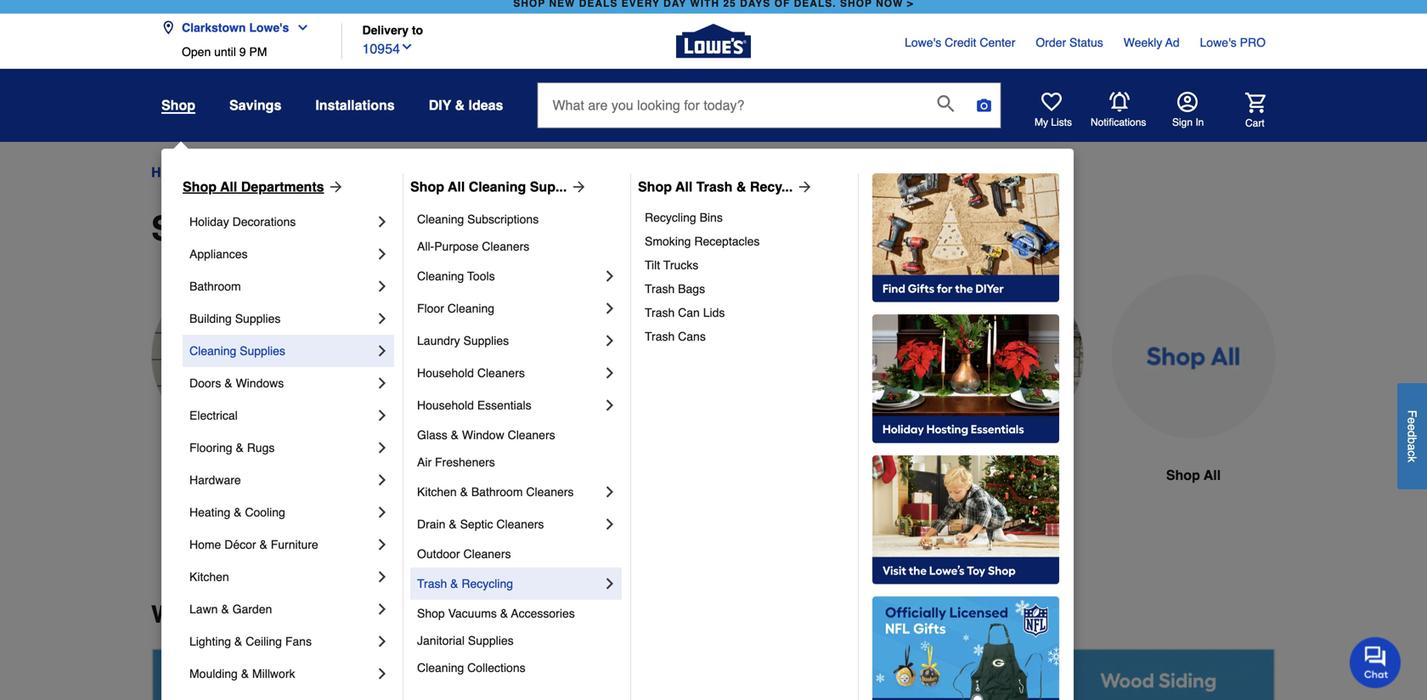 Task type: locate. For each thing, give the bounding box(es) containing it.
& for kitchen & bathroom cleaners link
[[460, 485, 468, 499]]

weekly
[[1124, 36, 1162, 49]]

arrow right image for shop all cleaning sup...
[[567, 178, 587, 195]]

1 vertical spatial stone
[[298, 209, 393, 248]]

cleaning down janitorial
[[417, 661, 464, 675]]

1 horizontal spatial chevron down image
[[400, 40, 414, 54]]

1 vertical spatial recycling
[[462, 577, 513, 590]]

shop
[[183, 179, 217, 195], [410, 179, 444, 195], [638, 179, 672, 195]]

1 vertical spatial building supplies
[[189, 312, 281, 325]]

2 horizontal spatial shop
[[638, 179, 672, 195]]

chevron right image for laundry supplies
[[601, 332, 618, 349]]

household cleaners
[[417, 366, 525, 380]]

0 horizontal spatial arrow right image
[[324, 178, 345, 195]]

lawn
[[189, 602, 218, 616]]

0 horizontal spatial home
[[151, 164, 189, 180]]

recycling up smoking
[[645, 211, 696, 224]]

all inside shop all departments link
[[220, 179, 237, 195]]

building supplies link
[[204, 162, 319, 183], [189, 302, 374, 335]]

brown composite siding. image
[[535, 274, 700, 439]]

chevron right image
[[374, 278, 391, 295], [601, 300, 618, 317], [374, 342, 391, 359], [601, 397, 618, 414], [374, 407, 391, 424], [374, 439, 391, 456], [601, 483, 618, 500], [601, 516, 618, 533], [374, 536, 391, 553], [601, 575, 618, 592], [374, 601, 391, 618], [374, 633, 391, 650], [374, 665, 391, 682]]

e up "d"
[[1406, 417, 1419, 424]]

flooring & rugs
[[189, 441, 275, 454]]

siding & stone veneer link
[[333, 162, 470, 183]]

trash can lids
[[645, 306, 725, 319]]

siding & stone veneer down diy
[[333, 164, 470, 180]]

lowe's home improvement notification center image
[[1109, 92, 1130, 112]]

shop inside shop vacuums & accessories link
[[417, 607, 445, 620]]

10954 button
[[362, 37, 414, 59]]

bags
[[678, 282, 705, 296]]

smoking receptacles
[[645, 234, 760, 248]]

vinyl siding link
[[151, 274, 316, 526]]

lowe's for lowe's pro
[[1200, 36, 1237, 49]]

& right décor
[[260, 538, 267, 551]]

0 vertical spatial veneer
[[427, 164, 470, 180]]

laundry supplies link
[[417, 325, 601, 357]]

shop up holiday
[[183, 179, 217, 195]]

1 shop from the left
[[183, 179, 217, 195]]

siding down rugs
[[231, 467, 272, 483]]

sup...
[[530, 179, 567, 195]]

2 e from the top
[[1406, 424, 1419, 430]]

shop inside shop all trash & recy... link
[[638, 179, 672, 195]]

3 shop from the left
[[638, 179, 672, 195]]

& left ceiling
[[234, 635, 242, 648]]

lids
[[703, 306, 725, 319]]

electrical link
[[189, 399, 374, 432]]

moulding
[[189, 667, 238, 680]]

e up b at bottom
[[1406, 424, 1419, 430]]

& right doors
[[224, 376, 232, 390]]

& for glass & window cleaners "link"
[[451, 428, 459, 442]]

cleaning for collections
[[417, 661, 464, 675]]

household for household essentials
[[417, 398, 474, 412]]

outdoor cleaners
[[417, 547, 511, 561]]

cleaning down all-
[[417, 269, 464, 283]]

chevron right image for flooring & rugs
[[374, 439, 391, 456]]

0 vertical spatial kitchen
[[417, 485, 457, 499]]

visit the lowe's toy shop. image
[[872, 455, 1059, 584]]

arrow right image inside shop all cleaning sup... link
[[567, 178, 587, 195]]

doors
[[189, 376, 221, 390]]

trash for trash bags
[[645, 282, 675, 296]]

0 vertical spatial building supplies
[[204, 164, 319, 180]]

0 horizontal spatial shop
[[161, 97, 195, 113]]

chevron right image
[[374, 213, 391, 230], [374, 246, 391, 263], [601, 268, 618, 285], [374, 310, 391, 327], [601, 332, 618, 349], [601, 364, 618, 381], [374, 375, 391, 392], [374, 471, 391, 488], [374, 504, 391, 521], [374, 568, 391, 585]]

cart button
[[1222, 92, 1266, 130]]

cement
[[397, 467, 446, 483]]

1 horizontal spatial recycling
[[645, 211, 696, 224]]

supplies down shop vacuums & accessories
[[468, 634, 514, 647]]

trash for trash & recycling
[[417, 577, 447, 590]]

0 horizontal spatial kitchen
[[189, 570, 229, 584]]

0 vertical spatial recycling
[[645, 211, 696, 224]]

all
[[220, 179, 237, 195], [448, 179, 465, 195], [675, 179, 693, 195], [1204, 467, 1221, 483]]

1 vertical spatial building supplies link
[[189, 302, 374, 335]]

arrow right image up holiday decorations link
[[324, 178, 345, 195]]

cleaners down air fresheners link at left bottom
[[526, 485, 574, 499]]

bathroom
[[189, 279, 241, 293], [471, 485, 523, 499]]

recycling up shop vacuums & accessories
[[462, 577, 513, 590]]

trash left cans
[[645, 330, 675, 343]]

trash bags
[[645, 282, 705, 296]]

chevron right image for cleaning supplies
[[374, 342, 391, 359]]

all inside shop all trash & recy... link
[[675, 179, 693, 195]]

home link
[[151, 162, 189, 183]]

1 vertical spatial household
[[417, 398, 474, 412]]

& down the outdoor cleaners
[[450, 577, 458, 590]]

home down shop button
[[151, 164, 189, 180]]

chevron right image for electrical
[[374, 407, 391, 424]]

cleaners
[[482, 240, 529, 253], [477, 366, 525, 380], [508, 428, 555, 442], [526, 485, 574, 499], [496, 517, 544, 531], [463, 547, 511, 561]]

0 vertical spatial siding & stone veneer
[[333, 164, 470, 180]]

order status link
[[1036, 34, 1103, 51]]

recycling
[[645, 211, 696, 224], [462, 577, 513, 590]]

building supplies link up cleaning supplies
[[189, 302, 374, 335]]

all for trash
[[675, 179, 693, 195]]

arrow right image
[[324, 178, 345, 195], [567, 178, 587, 195]]

shop up recycling bins
[[638, 179, 672, 195]]

shop inside shop all departments link
[[183, 179, 217, 195]]

supplies
[[262, 164, 319, 180], [235, 312, 281, 325], [463, 334, 509, 347], [240, 344, 285, 358], [468, 634, 514, 647]]

1 horizontal spatial shop
[[417, 607, 445, 620]]

building for the bottommost building supplies link
[[189, 312, 232, 325]]

& down departments on the top left of the page
[[264, 209, 289, 248]]

& left rugs
[[236, 441, 244, 454]]

kitchen down fiber cement siding
[[417, 485, 457, 499]]

supplies up windows
[[240, 344, 285, 358]]

cleaning for tools
[[417, 269, 464, 283]]

0 horizontal spatial recycling
[[462, 577, 513, 590]]

household up glass
[[417, 398, 474, 412]]

c
[[1406, 450, 1419, 456]]

& left recy... on the top
[[736, 179, 746, 195]]

kitchen
[[417, 485, 457, 499], [189, 570, 229, 584]]

supplies up holiday decorations link
[[262, 164, 319, 180]]

chevron right image for floor cleaning
[[601, 300, 618, 317]]

& right diy
[[455, 97, 465, 113]]

to
[[412, 23, 423, 37]]

smoking receptacles link
[[645, 229, 846, 253]]

& right glass
[[451, 428, 459, 442]]

building supplies link up 'decorations'
[[204, 162, 319, 183]]

2 arrow right image from the left
[[567, 178, 587, 195]]

pm
[[249, 45, 267, 59]]

heating & cooling
[[189, 505, 285, 519]]

chevron right image for kitchen & bathroom cleaners
[[601, 483, 618, 500]]

stone
[[388, 164, 423, 180], [298, 209, 393, 248], [959, 467, 996, 483]]

lowe's pro link
[[1200, 34, 1266, 51]]

windows
[[236, 376, 284, 390]]

sign in button
[[1172, 92, 1204, 129]]

a section of gray stone veneer. image
[[919, 274, 1084, 439]]

which
[[151, 601, 223, 628]]

2 shop from the left
[[410, 179, 444, 195]]

tools
[[467, 269, 495, 283]]

1 vertical spatial home
[[189, 538, 221, 551]]

lawn & garden link
[[189, 593, 374, 625]]

bathroom up drain & septic cleaners link
[[471, 485, 523, 499]]

order
[[1036, 36, 1066, 49]]

all-purpose cleaners
[[417, 240, 529, 253]]

rugs
[[247, 441, 275, 454]]

arrow right image inside shop all departments link
[[324, 178, 345, 195]]

& inside button
[[455, 97, 465, 113]]

cleaning collections
[[417, 661, 526, 675]]

veneer inside stone veneer link
[[1000, 467, 1045, 483]]

1 arrow right image from the left
[[324, 178, 345, 195]]

recy...
[[750, 179, 793, 195]]

flooring & rugs link
[[189, 432, 374, 464]]

chevron down image
[[289, 21, 309, 34], [400, 40, 414, 54]]

lowe's up pm
[[249, 21, 289, 34]]

cleaning up subscriptions on the top left
[[469, 179, 526, 195]]

air fresheners
[[417, 455, 495, 469]]

shop all. image
[[1111, 274, 1276, 439]]

chevron right image for appliances
[[374, 246, 391, 263]]

arrow right image up cleaning subscriptions link
[[567, 178, 587, 195]]

household essentials link
[[417, 389, 601, 421]]

trash down trash bags
[[645, 306, 675, 319]]

lowe's
[[249, 21, 289, 34], [905, 36, 941, 49], [1200, 36, 1237, 49]]

building up holiday decorations
[[204, 164, 258, 180]]

2 horizontal spatial lowe's
[[1200, 36, 1237, 49]]

bathroom down the "appliances"
[[189, 279, 241, 293]]

floor cleaning
[[417, 302, 494, 315]]

household down laundry
[[417, 366, 474, 380]]

wood
[[576, 488, 614, 503]]

kitchen up lawn
[[189, 570, 229, 584]]

0 horizontal spatial chevron down image
[[289, 21, 309, 34]]

building for building supplies link to the top
[[204, 164, 258, 180]]

e
[[1406, 417, 1419, 424], [1406, 424, 1419, 430]]

1 vertical spatial building
[[189, 312, 232, 325]]

& for lighting & ceiling fans link
[[234, 635, 242, 648]]

trash up bins
[[696, 179, 733, 195]]

smoking
[[645, 234, 691, 248]]

2 vertical spatial stone
[[959, 467, 996, 483]]

0 vertical spatial home
[[151, 164, 189, 180]]

2 horizontal spatial shop
[[1166, 467, 1200, 483]]

& for "siding & stone veneer" link
[[375, 164, 384, 180]]

collections
[[467, 661, 526, 675]]

cleaning up doors
[[189, 344, 236, 358]]

purpose
[[434, 240, 479, 253]]

arrow right image for shop all departments
[[324, 178, 345, 195]]

& for flooring & rugs link
[[236, 441, 244, 454]]

0 vertical spatial shop
[[161, 97, 195, 113]]

home down heating
[[189, 538, 221, 551]]

1 horizontal spatial kitchen
[[417, 485, 457, 499]]

building supplies up 'decorations'
[[204, 164, 319, 180]]

& left millwork
[[241, 667, 249, 680]]

home for home décor & furniture
[[189, 538, 221, 551]]

heating
[[189, 505, 230, 519]]

camera image
[[976, 97, 993, 114]]

all inside shop all link
[[1204, 467, 1221, 483]]

2 household from the top
[[417, 398, 474, 412]]

2 vertical spatial veneer
[[1000, 467, 1045, 483]]

trash for trash cans
[[645, 330, 675, 343]]

chat invite button image
[[1350, 636, 1402, 688]]

location image
[[161, 21, 175, 34]]

a
[[1406, 444, 1419, 450]]

chevron down image inside clarkstown lowe's button
[[289, 21, 309, 34]]

1 household from the top
[[417, 366, 474, 380]]

1 horizontal spatial shop
[[410, 179, 444, 195]]

shop up all-
[[410, 179, 444, 195]]

trash
[[696, 179, 733, 195], [645, 282, 675, 296], [645, 306, 675, 319], [645, 330, 675, 343], [417, 577, 447, 590]]

1 vertical spatial shop
[[1166, 467, 1200, 483]]

& down installations button
[[375, 164, 384, 180]]

building up cleaning supplies
[[189, 312, 232, 325]]

cleaners down drain & septic cleaners
[[463, 547, 511, 561]]

2 vertical spatial shop
[[417, 607, 445, 620]]

cleaning
[[469, 179, 526, 195], [417, 212, 464, 226], [417, 269, 464, 283], [448, 302, 494, 315], [189, 344, 236, 358], [417, 661, 464, 675]]

siding down installations button
[[333, 164, 371, 180]]

supplies up household cleaners
[[463, 334, 509, 347]]

departments
[[241, 179, 324, 195]]

janitorial
[[417, 634, 465, 647]]

0 vertical spatial building supplies link
[[204, 162, 319, 183]]

chevron right image for household cleaners
[[601, 364, 618, 381]]

tilt trucks link
[[645, 253, 846, 277]]

all-purpose cleaners link
[[417, 233, 618, 260]]

trash down outdoor
[[417, 577, 447, 590]]

subscriptions
[[467, 212, 539, 226]]

building supplies up cleaning supplies
[[189, 312, 281, 325]]

lowe's left pro
[[1200, 36, 1237, 49]]

trash down tilt
[[645, 282, 675, 296]]

glass & window cleaners link
[[417, 421, 618, 449]]

supplies up cleaning supplies
[[235, 312, 281, 325]]

arrow right image
[[793, 178, 813, 195]]

janitorial supplies
[[417, 634, 514, 647]]

cleaning tools
[[417, 269, 495, 283]]

lowe's home improvement logo image
[[676, 4, 751, 79]]

installations
[[315, 97, 395, 113]]

receptacles
[[694, 234, 760, 248]]

siding & stone veneer down departments on the top left of the page
[[151, 209, 514, 248]]

all inside shop all cleaning sup... link
[[448, 179, 465, 195]]

shop all cleaning sup...
[[410, 179, 567, 195]]

1 vertical spatial siding & stone veneer
[[151, 209, 514, 248]]

chevron right image for trash & recycling
[[601, 575, 618, 592]]

glass & window cleaners
[[417, 428, 555, 442]]

cleaning for subscriptions
[[417, 212, 464, 226]]

& down trash & recycling link
[[500, 607, 508, 620]]

household for household cleaners
[[417, 366, 474, 380]]

0 vertical spatial bathroom
[[189, 279, 241, 293]]

siding down composite/engineered
[[617, 488, 659, 503]]

1 horizontal spatial home
[[189, 538, 221, 551]]

1 e from the top
[[1406, 417, 1419, 424]]

& right lawn
[[221, 602, 229, 616]]

holiday
[[189, 215, 229, 229]]

1 horizontal spatial arrow right image
[[567, 178, 587, 195]]

& right drain
[[449, 517, 457, 531]]

building
[[204, 164, 258, 180], [189, 312, 232, 325]]

shop inside shop all cleaning sup... link
[[410, 179, 444, 195]]

veneer inside "siding & stone veneer" link
[[427, 164, 470, 180]]

& down fresheners
[[460, 485, 468, 499]]

None search field
[[537, 82, 1001, 144]]

trash cans link
[[645, 325, 846, 348]]

1 vertical spatial bathroom
[[471, 485, 523, 499]]

0 vertical spatial household
[[417, 366, 474, 380]]

cleaning up all-
[[417, 212, 464, 226]]

cleaners up air fresheners link at left bottom
[[508, 428, 555, 442]]

0 vertical spatial building
[[204, 164, 258, 180]]

& for moulding & millwork link
[[241, 667, 249, 680]]

0 horizontal spatial bathroom
[[189, 279, 241, 293]]

0 horizontal spatial shop
[[183, 179, 217, 195]]

f
[[1406, 410, 1419, 417]]

household inside "household essentials" link
[[417, 398, 474, 412]]

& for doors & windows link at the bottom left of the page
[[224, 376, 232, 390]]

building supplies inside building supplies link
[[189, 312, 281, 325]]

0 vertical spatial chevron down image
[[289, 21, 309, 34]]

building supplies
[[204, 164, 319, 180], [189, 312, 281, 325]]

home for home
[[151, 164, 189, 180]]

1 vertical spatial kitchen
[[189, 570, 229, 584]]

composite/engineered wood siding link
[[535, 274, 700, 547]]

chevron right image for holiday decorations
[[374, 213, 391, 230]]

fans
[[285, 635, 312, 648]]

0 horizontal spatial lowe's
[[249, 21, 289, 34]]

1 horizontal spatial lowe's
[[905, 36, 941, 49]]

& inside "link"
[[451, 428, 459, 442]]

shop inside shop all link
[[1166, 467, 1200, 483]]

chevron right image for bathroom
[[374, 278, 391, 295]]

1 vertical spatial chevron down image
[[400, 40, 414, 54]]

fiber
[[360, 467, 393, 483]]

lowe's left credit
[[905, 36, 941, 49]]

chevron down image inside "10954" button
[[400, 40, 414, 54]]

& left cooling
[[234, 505, 242, 519]]



Task type: vqa. For each thing, say whether or not it's contained in the screenshot.
Rock in the Black Super Polished Pebbles 2-3-in 2200lbs - Decorative Rock f
no



Task type: describe. For each thing, give the bounding box(es) containing it.
holiday hosting essentials. image
[[872, 314, 1059, 443]]

supplies for laundry supplies link
[[463, 334, 509, 347]]

shop for shop all
[[1166, 467, 1200, 483]]

cooling
[[245, 505, 285, 519]]

shop all departments
[[183, 179, 324, 195]]

trash cans
[[645, 330, 706, 343]]

chevron right image for household essentials
[[601, 397, 618, 414]]

sign
[[1172, 116, 1193, 128]]

find gifts for the diyer. image
[[872, 173, 1059, 302]]

trash for trash can lids
[[645, 306, 675, 319]]

chevron right image for cleaning tools
[[601, 268, 618, 285]]

cleaning for supplies
[[189, 344, 236, 358]]

lowe's home improvement cart image
[[1245, 92, 1266, 113]]

chevron right image for heating & cooling
[[374, 504, 391, 521]]

tilt
[[645, 258, 660, 272]]

chevron right image for hardware
[[374, 471, 391, 488]]

10954
[[362, 41, 400, 57]]

& for lawn & garden link
[[221, 602, 229, 616]]

home décor & furniture
[[189, 538, 318, 551]]

recycling inside recycling bins link
[[645, 211, 696, 224]]

cart
[[1245, 117, 1265, 129]]

chevron right image for lawn & garden
[[374, 601, 391, 618]]

air fresheners link
[[417, 449, 618, 476]]

household essentials
[[417, 398, 531, 412]]

lighting & ceiling fans
[[189, 635, 312, 648]]

holiday decorations link
[[189, 206, 374, 238]]

chevron right image for doors & windows
[[374, 375, 391, 392]]

chevron right image for kitchen
[[374, 568, 391, 585]]

f e e d b a c k
[[1406, 410, 1419, 462]]

status
[[1070, 36, 1103, 49]]

f e e d b a c k button
[[1397, 383, 1427, 489]]

Search Query text field
[[538, 83, 924, 127]]

glass
[[417, 428, 448, 442]]

siding up the kitchen & bathroom cleaners at the left
[[450, 467, 492, 483]]

& for trash & recycling link
[[450, 577, 458, 590]]

clarkstown
[[182, 21, 246, 34]]

cleaners down subscriptions on the top left
[[482, 240, 529, 253]]

shop for shop all departments
[[183, 179, 217, 195]]

shop all departments link
[[183, 177, 345, 197]]

shop for shop all cleaning sup...
[[410, 179, 444, 195]]

& for drain & septic cleaners link
[[449, 517, 457, 531]]

drain
[[417, 517, 446, 531]]

composite/engineered wood siding
[[544, 467, 692, 503]]

floor
[[417, 302, 444, 315]]

shop for shop all trash & recy...
[[638, 179, 672, 195]]

trucks
[[663, 258, 699, 272]]

hardware
[[189, 473, 241, 487]]

& for heating & cooling link
[[234, 505, 242, 519]]

septic
[[460, 517, 493, 531]]

floor cleaning link
[[417, 292, 601, 325]]

gray fiber cement siding. image
[[343, 274, 508, 439]]

supplies for janitorial supplies link
[[468, 634, 514, 647]]

notifications
[[1091, 116, 1146, 128]]

chevron right image for lighting & ceiling fans
[[374, 633, 391, 650]]

lighting
[[189, 635, 231, 648]]

k
[[1406, 456, 1419, 462]]

vinyl siding
[[195, 467, 272, 483]]

fresheners
[[435, 455, 495, 469]]

chevron right image for home décor & furniture
[[374, 536, 391, 553]]

trash can lids link
[[645, 301, 846, 325]]

building supplies for building supplies link to the top
[[204, 164, 319, 180]]

outdoor cleaners link
[[417, 540, 618, 567]]

appliances link
[[189, 238, 374, 270]]

diy & ideas
[[429, 97, 503, 113]]

b
[[1406, 437, 1419, 444]]

recycling inside trash & recycling link
[[462, 577, 513, 590]]

hardware link
[[189, 464, 374, 496]]

delivery
[[362, 23, 409, 37]]

chevron right image for building supplies
[[374, 310, 391, 327]]

you?
[[421, 601, 479, 628]]

vinyl
[[195, 467, 227, 483]]

lowe's home improvement lists image
[[1042, 92, 1062, 112]]

shop vacuums & accessories
[[417, 607, 575, 620]]

my lists link
[[1035, 92, 1072, 129]]

0 vertical spatial stone
[[388, 164, 423, 180]]

lowe's for lowe's credit center
[[905, 36, 941, 49]]

9
[[239, 45, 246, 59]]

d
[[1406, 430, 1419, 437]]

drain & septic cleaners
[[417, 517, 544, 531]]

lowe's home improvement account image
[[1177, 92, 1198, 112]]

search image
[[937, 95, 954, 112]]

cleaners inside "link"
[[508, 428, 555, 442]]

cleaning up laundry supplies
[[448, 302, 494, 315]]

& for "diy & ideas" button
[[455, 97, 465, 113]]

cans
[[678, 330, 706, 343]]

shop all link
[[1111, 274, 1276, 526]]

my
[[1035, 116, 1048, 128]]

moulding & millwork link
[[189, 658, 374, 690]]

chevron right image for moulding & millwork
[[374, 665, 391, 682]]

cleaners up essentials
[[477, 366, 525, 380]]

kitchen for kitchen & bathroom cleaners
[[417, 485, 457, 499]]

natural wood siding. image
[[727, 274, 892, 439]]

trash & recycling link
[[417, 567, 601, 600]]

furniture
[[271, 538, 318, 551]]

tan vinyl siding. image
[[151, 274, 316, 439]]

heating & cooling link
[[189, 496, 374, 528]]

building supplies for the bottommost building supplies link
[[189, 312, 281, 325]]

supplies for the bottommost building supplies link
[[235, 312, 281, 325]]

laundry supplies
[[417, 334, 509, 347]]

composite/engineered
[[544, 467, 692, 483]]

kitchen for kitchen
[[189, 570, 229, 584]]

all for cleaning
[[448, 179, 465, 195]]

kitchen link
[[189, 561, 374, 593]]

appliances
[[189, 247, 248, 261]]

weekly ad
[[1124, 36, 1180, 49]]

cleaners up outdoor cleaners link on the bottom of the page
[[496, 517, 544, 531]]

essentials
[[477, 398, 531, 412]]

all for departments
[[220, 179, 237, 195]]

shop vacuums & accessories link
[[417, 600, 618, 627]]

decorations
[[232, 215, 296, 229]]

lighting & ceiling fans link
[[189, 625, 374, 658]]

shop all trash & recy...
[[638, 179, 793, 195]]

holiday decorations
[[189, 215, 296, 229]]

supplies for building supplies link to the top
[[262, 164, 319, 180]]

1 vertical spatial veneer
[[402, 209, 514, 248]]

officially licensed n f l gifts. shop now. image
[[872, 596, 1059, 700]]

siding down home link at top
[[151, 209, 255, 248]]

chevron right image for drain & septic cleaners
[[601, 516, 618, 533]]

shop all
[[1166, 467, 1221, 483]]

siding inside composite/engineered wood siding
[[617, 488, 659, 503]]

stone veneer
[[959, 467, 1045, 483]]

ad
[[1165, 36, 1180, 49]]

kitchen & bathroom cleaners
[[417, 485, 574, 499]]

a chart comparing different siding types. image
[[151, 649, 1276, 700]]

bathroom link
[[189, 270, 374, 302]]

trash bags link
[[645, 277, 846, 301]]

kitchen & bathroom cleaners link
[[417, 476, 601, 508]]

pro
[[1240, 36, 1266, 49]]

supplies for cleaning supplies link
[[240, 344, 285, 358]]

trash & recycling
[[417, 577, 513, 590]]

open until 9 pm
[[182, 45, 267, 59]]

fiber cement siding link
[[343, 274, 508, 526]]

clarkstown lowe's
[[182, 21, 289, 34]]

1 horizontal spatial bathroom
[[471, 485, 523, 499]]

shop for shop vacuums & accessories
[[417, 607, 445, 620]]

for
[[383, 601, 415, 628]]

lowe's inside button
[[249, 21, 289, 34]]

lists
[[1051, 116, 1072, 128]]

ceiling
[[246, 635, 282, 648]]

diy & ideas button
[[429, 90, 503, 121]]

shop for shop
[[161, 97, 195, 113]]

cleaning collections link
[[417, 654, 618, 681]]



